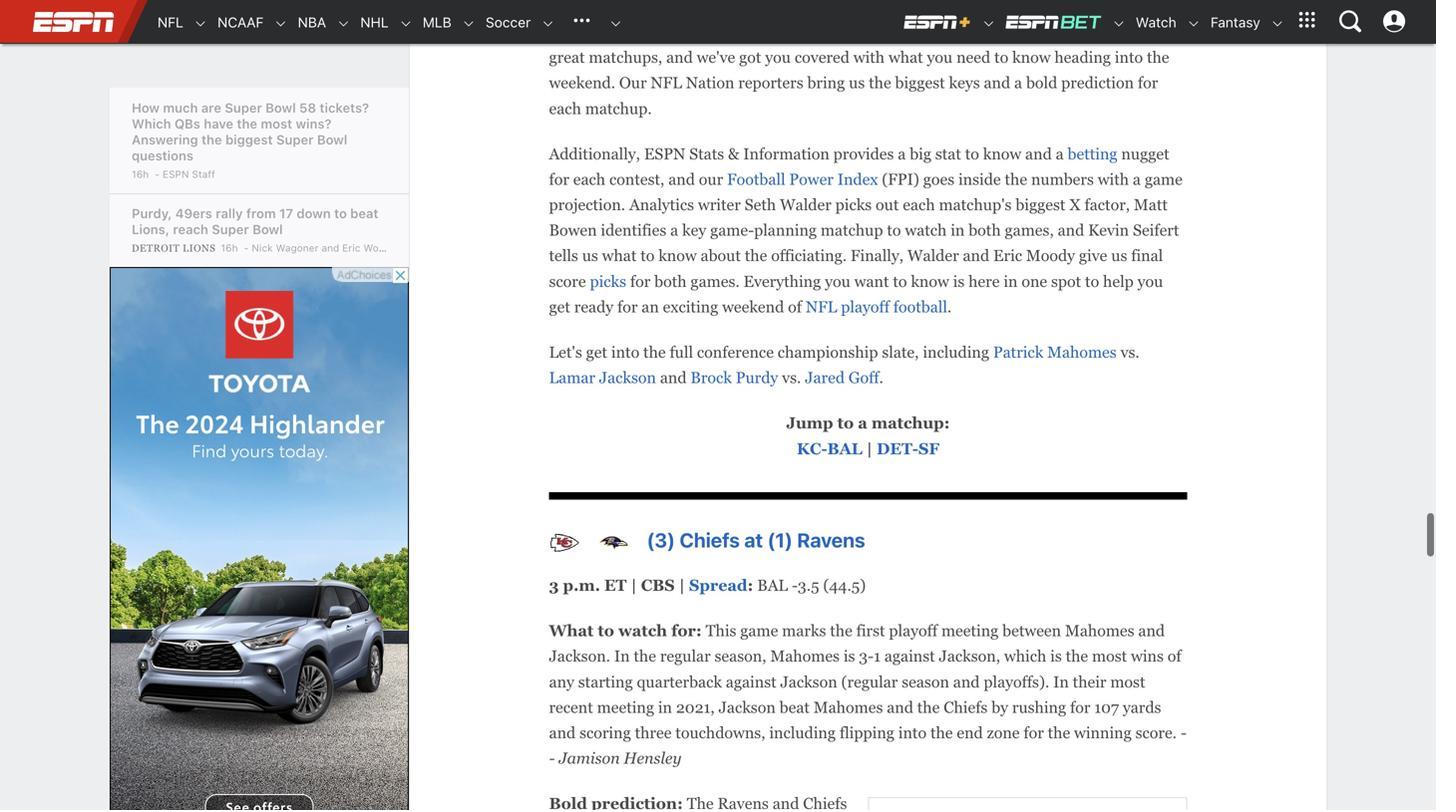 Task type: describe. For each thing, give the bounding box(es) containing it.
power
[[789, 32, 834, 50]]

detroit lions 3d for and
[[186, 671, 288, 683]]

espn for espn staff
[[275, 581, 301, 593]]

0 vertical spatial walder
[[780, 57, 831, 75]]

zone
[[987, 586, 1020, 604]]

(fpi)
[[882, 32, 919, 50]]

to inside purdy, 49ers rally from 17 down to beat lions, reach super bowl
[[334, 206, 347, 221]]

game inside the this game marks the first playoff meeting between mahomes and jackson. in the regular season, mahomes is 3-1 against jackson, which is the most wins of any starting quarterback against jackson (regular season and playoffs). in their most recent meeting in 2021, jackson beat mahomes and the chiefs by rushing for 107 yards and scoring three touchdowns, including flipping into the end zone for the winning score.
[[740, 484, 778, 502]]

can for the leftmost we mapped out wins for the ravens, chiefs, 49ers and lions: how each team can go to the super bowl link
[[132, 651, 154, 666]]

'they
[[132, 709, 167, 724]]

0 horizontal spatial eric
[[247, 761, 265, 772]]

49ers for we mapped out wins for the ravens, chiefs, 49ers and lions: how each team can go to the super bowl link to the bottom
[[1058, 715, 1095, 730]]

mlb
[[423, 14, 451, 30]]

help
[[1103, 134, 1134, 152]]

season inside the ravens and chiefs will combine for at least 45 points. these were the top two teams in the regular season in scoring defense, with baltimore leading the way at 16.5 points allowed per game and kansas city right behind at 17.3. but jackson and mahomes will
[[549, 733, 597, 751]]

1 vertical spatial most
[[1092, 509, 1127, 527]]

final
[[1131, 108, 1163, 126]]

3.5
[[798, 438, 819, 456]]

full
[[670, 205, 693, 223]]

in inside for both games. everything you want to know is here in one spot to help you get ready for an exciting weekend of
[[1004, 134, 1018, 152]]

scoring inside the ravens and chiefs will combine for at least 45 points. these were the top two teams in the regular season in scoring defense, with baltimore leading the way at 16.5 points allowed per game and kansas city right behind at 17.3. but jackson and mahomes will
[[618, 733, 670, 751]]

kansas inside kansas city chiefs 3d
[[132, 582, 174, 593]]

top
[[613, 708, 636, 726]]

49ers inside purdy, 49ers rally from 17 down to beat lions, reach super bowl
[[175, 206, 212, 221]]

0 vertical spatial ravens
[[797, 390, 865, 413]]

in down 45
[[716, 708, 730, 726]]

beat inside purdy, 49ers rally from 17 down to beat lions, reach super bowl
[[350, 206, 378, 221]]

can for we mapped out wins for the ravens, chiefs, 49ers and lions: how each team can go to the super bowl link to the bottom
[[1057, 730, 1080, 745]]

both inside (fpi) goes inside the numbers with a game projection. analytics writer seth walder picks out each matchup's biggest x factor, matt bowen identifies a key game-planning matchup to watch in both games, and kevin seifert tells us what to know about the officiating. finally, walder and eric moody give us final score
[[969, 83, 1001, 101]]

jackson up touchdowns,
[[719, 560, 776, 578]]

mapped for the leftmost we mapped out wins for the ravens, chiefs, 49ers and lions: how each team can go to the super bowl link
[[155, 619, 206, 634]]

lions for and
[[238, 672, 271, 683]]

to inside jump to a matchup: kc-bal | det-sf
[[837, 276, 854, 294]]

teams
[[670, 708, 712, 726]]

1 horizontal spatial against
[[884, 509, 935, 527]]

a left key
[[670, 83, 678, 101]]

two
[[640, 708, 666, 726]]

score
[[549, 134, 586, 152]]

index
[[837, 32, 878, 50]]

lamar jackson link
[[549, 230, 656, 248]]

nfl playoff football link
[[806, 159, 947, 177]]

editor's
[[884, 675, 945, 690]]

'they deserve it': members of 0-16 lions on dan campbell, long-suffering fans and super bowl dreams
[[132, 709, 374, 755]]

1 vertical spatial in
[[1053, 535, 1069, 553]]

0 vertical spatial 3d
[[249, 581, 261, 593]]

(3) chiefs at (1) ravens
[[647, 390, 865, 413]]

1 us from the left
[[582, 108, 598, 126]]

a down watch
[[1133, 32, 1141, 50]]

season inside the this game marks the first playoff meeting between mahomes and jackson. in the regular season, mahomes is 3-1 against jackson, which is the most wins of any starting quarterback against jackson (regular season and playoffs). in their most recent meeting in 2021, jackson beat mahomes and the chiefs by rushing for 107 yards and scoring three touchdowns, including flipping into the end zone for the winning score.
[[902, 535, 949, 553]]

chiefs inside kansas city chiefs 3d
[[204, 582, 244, 593]]

chiefs inside the this game marks the first playoff meeting between mahomes and jackson. in the regular season, mahomes is 3-1 against jackson, which is the most wins of any starting quarterback against jackson (regular season and playoffs). in their most recent meeting in 2021, jackson beat mahomes and the chiefs by rushing for 107 yards and scoring three touchdowns, including flipping into the end zone for the winning score.
[[944, 560, 988, 578]]

tells
[[549, 108, 578, 126]]

2 horizontal spatial is
[[1050, 509, 1062, 527]]

bal inside jump to a matchup: kc-bal | det-sf
[[827, 301, 862, 319]]

0 vertical spatial team
[[353, 635, 384, 650]]

0 horizontal spatial vs.
[[782, 230, 801, 248]]

detroit for 49ers
[[186, 672, 235, 683]]

first
[[856, 484, 885, 502]]

how for we mapped out wins for the ravens, chiefs, 49ers and lions: how each team can go to the super bowl link to the bottom
[[957, 730, 985, 745]]

including inside the this game marks the first playoff meeting between mahomes and jackson. in the regular season, mahomes is 3-1 against jackson, which is the most wins of any starting quarterback against jackson (regular season and playoffs). in their most recent meeting in 2021, jackson beat mahomes and the chiefs by rushing for 107 yards and scoring three touchdowns, including flipping into the end zone for the winning score.
[[769, 586, 836, 604]]

purdy, 49ers rally from 17 down to beat lions, reach super bowl link
[[132, 206, 378, 237]]

between
[[1002, 484, 1061, 502]]

it':
[[224, 709, 241, 724]]

know inside for both games. everything you want to know is here in one spot to help you get ready for an exciting weekend of
[[911, 134, 949, 152]]

here
[[968, 134, 1000, 152]]

1 vertical spatial we mapped out wins for the ravens, chiefs, 49ers and lions: how each team can go to the super bowl link
[[957, 700, 1163, 760]]

mahomes inside let's get into the full conference championship slate, including patrick mahomes vs. lamar jackson and brock purdy vs. jared goff .
[[1047, 205, 1117, 223]]

our guide to chiefs-ravens, lions- 49ers: picks, predictions and stats to know
[[132, 529, 366, 576]]

nfl playoff football .
[[806, 159, 952, 177]]

into inside let's get into the full conference championship slate, including patrick mahomes vs. lamar jackson and brock purdy vs. jared goff .
[[611, 205, 639, 223]]

0 horizontal spatial picks
[[590, 134, 626, 152]]

chiefs-
[[213, 529, 259, 544]]

get inside for both games. everything you want to know is here in one spot to help you get ready for an exciting weekend of
[[549, 159, 570, 177]]

of inside the this game marks the first playoff meeting between mahomes and jackson. in the regular season, mahomes is 3-1 against jackson, which is the most wins of any starting quarterback against jackson (regular season and playoffs). in their most recent meeting in 2021, jackson beat mahomes and the chiefs by rushing for 107 yards and scoring three touchdowns, including flipping into the end zone for the winning score.
[[1168, 509, 1181, 527]]

right
[[708, 784, 742, 802]]

0 horizontal spatial we mapped out wins for the ravens, chiefs, 49ers and lions: how each team can go to the super bowl link
[[132, 619, 384, 666]]

out inside (fpi) goes inside the numbers with a game projection. analytics writer seth walder picks out each matchup's biggest x factor, matt bowen identifies a key game-planning matchup to watch in both games, and kevin seifert tells us what to know about the officiating. finally, walder and eric moody give us final score
[[876, 57, 899, 75]]

conference
[[697, 205, 774, 223]]

at left (1)
[[744, 390, 763, 413]]

regular inside the this game marks the first playoff meeting between mahomes and jackson. in the regular season, mahomes is 3-1 against jackson, which is the most wins of any starting quarterback against jackson (regular season and playoffs). in their most recent meeting in 2021, jackson beat mahomes and the chiefs by rushing for 107 yards and scoring three touchdowns, including flipping into the end zone for the winning score.
[[660, 509, 711, 527]]

members
[[244, 709, 303, 724]]

1 vertical spatial team
[[1022, 730, 1054, 745]]

the inside let's get into the full conference championship slate, including patrick mahomes vs. lamar jackson and brock purdy vs. jared goff .
[[643, 205, 666, 223]]

for inside nugget for each contest, and our
[[549, 32, 569, 50]]

this
[[706, 484, 736, 502]]

by
[[991, 560, 1008, 578]]

city inside the ravens and chiefs will combine for at least 45 points. these were the top two teams in the regular season in scoring defense, with baltimore leading the way at 16.5 points allowed per game and kansas city right behind at 17.3. but jackson and mahomes will
[[675, 784, 704, 802]]

2 you from the left
[[1138, 134, 1163, 152]]

- for -
[[549, 611, 555, 629]]

jamison
[[559, 611, 620, 629]]

0 horizontal spatial against
[[726, 535, 777, 553]]

suffering
[[316, 725, 374, 739]]

0 vertical spatial espn
[[644, 6, 685, 24]]

2 us from the left
[[1111, 108, 1127, 126]]

seth
[[745, 57, 776, 75]]

super up it':
[[217, 651, 254, 666]]

of inside 'they deserve it': members of 0-16 lions on dan campbell, long-suffering fans and super bowl dreams
[[306, 709, 319, 724]]

this game marks the first playoff meeting between mahomes and jackson. in the regular season, mahomes is 3-1 against jackson, which is the most wins of any starting quarterback against jackson (regular season and playoffs). in their most recent meeting in 2021, jackson beat mahomes and the chiefs by rushing for 107 yards and scoring three touchdowns, including flipping into the end zone for the winning score.
[[549, 484, 1181, 604]]

kc-
[[797, 301, 827, 319]]

each inside (fpi) goes inside the numbers with a game projection. analytics writer seth walder picks out each matchup's biggest x factor, matt bowen identifies a key game-planning matchup to watch in both games, and kevin seifert tells us what to know about the officiating. finally, walder and eric moody give us final score
[[903, 57, 935, 75]]

45
[[721, 682, 739, 700]]

1 horizontal spatial walder
[[907, 108, 959, 126]]

super up have
[[225, 100, 262, 115]]

49ers for the leftmost we mapped out wins for the ravens, chiefs, 49ers and lions: how each team can go to the super bowl link
[[179, 635, 216, 650]]

at left the 17.3.
[[799, 784, 812, 802]]

guide
[[158, 529, 193, 544]]

biggest inside how much are super bowl 58 tickets? which qbs have the most wins? answering the biggest super bowl questions
[[225, 132, 273, 147]]

how for the leftmost we mapped out wins for the ravens, chiefs, 49ers and lions: how each team can go to the super bowl link
[[288, 635, 316, 650]]

predictions
[[217, 545, 289, 560]]

at right 'way' at the bottom left of the page
[[662, 759, 676, 777]]

let's get into the full conference championship slate, including patrick mahomes vs. lamar jackson and brock purdy vs. jared goff .
[[549, 205, 1140, 248]]

mahomes up flipping
[[814, 560, 883, 578]]

bold
[[549, 657, 587, 675]]

and inside 'they deserve it': members of 0-16 lions on dan campbell, long-suffering fans and super bowl dreams
[[162, 740, 186, 755]]

is inside for both games. everything you want to know is here in one spot to help you get ready for an exciting weekend of
[[953, 134, 965, 152]]

lions-
[[312, 529, 352, 544]]

factor,
[[1085, 57, 1130, 75]]

0 vertical spatial vs.
[[1120, 205, 1140, 223]]

our
[[699, 32, 723, 50]]

detroit for on
[[132, 761, 180, 772]]

patrick mahomes link
[[993, 205, 1117, 223]]

watch
[[1136, 14, 1176, 30]]

espn for espn staff
[[162, 169, 189, 180]]

stats
[[689, 6, 724, 24]]

a up the numbers
[[1056, 6, 1064, 24]]

0 horizontal spatial woodyard
[[268, 761, 317, 772]]

know inside (fpi) goes inside the numbers with a game projection. analytics writer seth walder picks out each matchup's biggest x factor, matt bowen identifies a key game-planning matchup to watch in both games, and kevin seifert tells us what to know about the officiating. finally, walder and eric moody give us final score
[[658, 108, 697, 126]]

2 horizontal spatial -
[[1181, 586, 1187, 604]]

beat inside the this game marks the first playoff meeting between mahomes and jackson. in the regular season, mahomes is 3-1 against jackson, which is the most wins of any starting quarterback against jackson (regular season and playoffs). in their most recent meeting in 2021, jackson beat mahomes and the chiefs by rushing for 107 yards and scoring three touchdowns, including flipping into the end zone for the winning score.
[[779, 560, 810, 578]]

1 vertical spatial meeting
[[597, 560, 654, 578]]

0 vertical spatial playoff
[[841, 159, 889, 177]]

1 horizontal spatial 16h
[[221, 242, 238, 254]]

(1)
[[767, 390, 793, 413]]

how inside how much are super bowl 58 tickets? which qbs have the most wins? answering the biggest super bowl questions
[[132, 100, 160, 115]]

additionally, espn stats & information provides a big stat to know and a betting
[[549, 6, 1118, 24]]

both inside for both games. everything you want to know is here in one spot to help you get ready for an exciting weekend of
[[654, 134, 687, 152]]

wins for we mapped out wins for the ravens, chiefs, 49ers and lions: how each team can go to the super bowl link to the bottom
[[1059, 700, 1087, 715]]

behind
[[746, 784, 795, 802]]

|
[[866, 301, 873, 319]]

lions for reach
[[183, 243, 216, 254]]

staff
[[304, 581, 326, 593]]

and inside let's get into the full conference championship slate, including patrick mahomes vs. lamar jackson and brock purdy vs. jared goff .
[[660, 230, 687, 248]]

football
[[893, 159, 947, 177]]

jackson.
[[549, 509, 610, 527]]

detroit lions 16h
[[132, 242, 238, 254]]

lions,
[[132, 222, 170, 237]]

goes
[[923, 32, 955, 50]]

1 vertical spatial matt
[[302, 671, 324, 683]]

bold prediction:
[[549, 657, 683, 675]]

out for the leftmost we mapped out wins for the ravens, chiefs, 49ers and lions: how each team can go to the super bowl link
[[209, 619, 230, 634]]

0 vertical spatial meeting
[[941, 484, 999, 502]]

super down the wins?
[[276, 132, 314, 147]]

playoffs).
[[984, 535, 1049, 553]]

detroit lions link for 49ers
[[186, 671, 274, 683]]

for both games. everything you want to know is here in one spot to help you get ready for an exciting weekend of
[[549, 134, 1163, 177]]

chiefs right (3)
[[680, 390, 740, 413]]

1 horizontal spatial .
[[947, 159, 952, 177]]

mapped for we mapped out wins for the ravens, chiefs, 49ers and lions: how each team can go to the super bowl link to the bottom
[[980, 700, 1031, 715]]

1 horizontal spatial will
[[743, 810, 768, 811]]

rushing
[[1012, 560, 1066, 578]]

fantasy
[[1211, 14, 1260, 30]]

these
[[795, 682, 836, 700]]

mlb link
[[413, 1, 451, 44]]

wins inside the this game marks the first playoff meeting between mahomes and jackson. in the regular season, mahomes is 3-1 against jackson, which is the most wins of any starting quarterback against jackson (regular season and playoffs). in their most recent meeting in 2021, jackson beat mahomes and the chiefs by rushing for 107 yards and scoring three touchdowns, including flipping into the end zone for the winning score.
[[1131, 509, 1164, 527]]

are
[[201, 100, 221, 115]]

jackson,
[[939, 509, 1000, 527]]

game inside (fpi) goes inside the numbers with a game projection. analytics writer seth walder picks out each matchup's biggest x factor, matt bowen identifies a key game-planning matchup to watch in both games, and kevin seifert tells us what to know about the officiating. finally, walder and eric moody give us final score
[[1145, 32, 1183, 50]]

key
[[682, 83, 706, 101]]

inside
[[958, 32, 1001, 50]]

chiefs, for the leftmost we mapped out wins for the ravens, chiefs, 49ers and lions: how each team can go to the super bowl link
[[132, 635, 176, 650]]

editor's picks
[[884, 675, 987, 690]]

nfl for nfl playoff football .
[[806, 159, 837, 177]]

points.
[[742, 682, 791, 700]]

jared goff link
[[805, 230, 879, 248]]

17
[[279, 206, 293, 221]]

purdy,
[[132, 206, 172, 221]]

0 vertical spatial will
[[549, 682, 575, 700]]

'they deserve it': members of 0-16 lions on dan campbell, long-suffering fans and super bowl dreams link
[[132, 709, 374, 755]]

in down top at the left bottom of page
[[600, 733, 615, 751]]

sf
[[918, 301, 939, 319]]

know up inside
[[983, 6, 1021, 24]]

2 vertical spatial most
[[1110, 535, 1145, 553]]

slate,
[[882, 205, 919, 223]]

at left least
[[667, 682, 681, 700]]

0 vertical spatial in
[[614, 509, 630, 527]]

with inside the ravens and chiefs will combine for at least 45 points. these were the top two teams in the regular season in scoring defense, with baltimore leading the way at 16.5 points allowed per game and kansas city right behind at 17.3. but jackson and mahomes will
[[736, 733, 767, 751]]

writer
[[698, 57, 741, 75]]

what
[[602, 108, 637, 126]]



Task type: locate. For each thing, give the bounding box(es) containing it.
meeting up jackson,
[[941, 484, 999, 502]]

we mapped out wins for the ravens, chiefs, 49ers and lions: how each team can go to the super bowl for we mapped out wins for the ravens, chiefs, 49ers and lions: how each team can go to the super bowl link to the bottom
[[957, 700, 1163, 760]]

wins for the leftmost we mapped out wins for the ravens, chiefs, 49ers and lions: how each team can go to the super bowl link
[[233, 619, 262, 634]]

watch link
[[1126, 1, 1176, 44]]

watch left for:
[[618, 484, 667, 502]]

bowen up '16'
[[327, 671, 359, 683]]

is left here
[[953, 134, 965, 152]]

championship
[[778, 205, 878, 223]]

jackson down marks
[[780, 535, 837, 553]]

ncaaf
[[217, 14, 264, 30]]

bowen
[[549, 83, 597, 101], [327, 671, 359, 683]]

0 horizontal spatial of
[[306, 709, 319, 724]]

picks up matchup
[[835, 57, 872, 75]]

0 vertical spatial bowen
[[549, 83, 597, 101]]

detroit lions 3d down on
[[132, 761, 233, 772]]

0 horizontal spatial 16h
[[132, 169, 149, 180]]

football
[[727, 32, 785, 50]]

1 horizontal spatial chiefs,
[[1010, 715, 1054, 730]]

chiefs inside the ravens and chiefs will combine for at least 45 points. these were the top two teams in the regular season in scoring defense, with baltimore leading the way at 16.5 points allowed per game and kansas city right behind at 17.3. but jackson and mahomes will
[[803, 657, 847, 675]]

of left 0-
[[306, 709, 319, 724]]

biggest down have
[[225, 132, 273, 147]]

nfl up championship
[[806, 159, 837, 177]]

ravens, up predictions
[[259, 529, 309, 544]]

0 vertical spatial detroit
[[132, 243, 180, 254]]

betting link
[[1068, 6, 1118, 24]]

0 vertical spatial go
[[158, 651, 174, 666]]

1 vertical spatial against
[[726, 535, 777, 553]]

0 horizontal spatial will
[[549, 682, 575, 700]]

for inside the ravens and chiefs will combine for at least 45 points. these were the top two teams in the regular season in scoring defense, with baltimore leading the way at 16.5 points allowed per game and kansas city right behind at 17.3. but jackson and mahomes will
[[643, 682, 663, 700]]

into right flipping
[[898, 586, 927, 604]]

kansas down 49ers:
[[132, 582, 174, 593]]

- left the jamison
[[549, 611, 555, 629]]

in down what to watch for:
[[614, 509, 630, 527]]

vs. left jared at the top of page
[[782, 230, 801, 248]]

0 vertical spatial watch
[[905, 83, 947, 101]]

we down kansas city chiefs link
[[132, 619, 151, 634]]

wins
[[1131, 509, 1164, 527], [233, 619, 262, 634], [1059, 700, 1087, 715]]

0 horizontal spatial meeting
[[597, 560, 654, 578]]

0 vertical spatial scoring
[[579, 586, 631, 604]]

0 vertical spatial out
[[876, 57, 899, 75]]

0 horizontal spatial kansas
[[132, 582, 174, 593]]

3d for members
[[221, 761, 233, 772]]

detroit inside detroit lions 16h
[[132, 243, 180, 254]]

. inside let's get into the full conference championship slate, including patrick mahomes vs. lamar jackson and brock purdy vs. jared goff .
[[879, 230, 883, 248]]

in inside the this game marks the first playoff meeting between mahomes and jackson. in the regular season, mahomes is 3-1 against jackson, which is the most wins of any starting quarterback against jackson (regular season and playoffs). in their most recent meeting in 2021, jackson beat mahomes and the chiefs by rushing for 107 yards and scoring three touchdowns, including flipping into the end zone for the winning score.
[[658, 560, 672, 578]]

patrick
[[993, 205, 1043, 223]]

detroit lions link for lions,
[[132, 242, 219, 254]]

game-
[[710, 83, 754, 101]]

1 horizontal spatial we
[[957, 700, 977, 715]]

0 vertical spatial mapped
[[155, 619, 206, 634]]

nick wagoner and eric woodyard
[[252, 242, 412, 254]]

3d for wins
[[276, 671, 288, 683]]

mapped
[[155, 619, 206, 634], [980, 700, 1031, 715]]

- up marks
[[792, 438, 798, 456]]

1 horizontal spatial ravens
[[797, 390, 865, 413]]

big
[[910, 6, 931, 24]]

with up points at the bottom of the page
[[736, 733, 767, 751]]

we mapped out wins for the ravens, chiefs, 49ers and lions: how each team can go to the super bowl link
[[132, 619, 384, 666], [957, 700, 1163, 760]]

baltimore
[[771, 733, 841, 751]]

identifies
[[601, 83, 666, 101]]

lions down reach
[[183, 243, 216, 254]]

kansas inside the ravens and chiefs will combine for at least 45 points. these were the top two teams in the regular season in scoring defense, with baltimore leading the way at 16.5 points allowed per game and kansas city right behind at 17.3. but jackson and mahomes will
[[621, 784, 672, 802]]

including
[[923, 205, 989, 223], [769, 586, 836, 604]]

go for the leftmost we mapped out wins for the ravens, chiefs, 49ers and lions: how each team can go to the super bowl link
[[158, 651, 174, 666]]

have
[[204, 116, 233, 131]]

nfl left ncaaf link
[[158, 14, 183, 30]]

0 horizontal spatial team
[[353, 635, 384, 650]]

2 vertical spatial -
[[549, 611, 555, 629]]

kansas down 'way' at the bottom left of the page
[[621, 784, 672, 802]]

will
[[549, 682, 575, 700], [743, 810, 768, 811]]

game inside the ravens and chiefs will combine for at least 45 points. these were the top two teams in the regular season in scoring defense, with baltimore leading the way at 16.5 points allowed per game and kansas city right behind at 17.3. but jackson and mahomes will
[[549, 784, 587, 802]]

2 vertical spatial wins
[[1059, 700, 1087, 715]]

spot
[[1051, 134, 1081, 152]]

2 vertical spatial ravens,
[[957, 715, 1006, 730]]

0 horizontal spatial including
[[769, 586, 836, 604]]

super down picks
[[957, 745, 994, 760]]

ravens, for the leftmost we mapped out wins for the ravens, chiefs, 49ers and lions: how each team can go to the super bowl link
[[311, 619, 360, 634]]

0 horizontal spatial go
[[158, 651, 174, 666]]

(regular
[[841, 535, 898, 553]]

16h left nick
[[221, 242, 238, 254]]

picks down what
[[590, 134, 626, 152]]

bowen inside (fpi) goes inside the numbers with a game projection. analytics writer seth walder picks out each matchup's biggest x factor, matt bowen identifies a key game-planning matchup to watch in both games, and kevin seifert tells us what to know about the officiating. finally, walder and eric moody give us final score
[[549, 83, 597, 101]]

know up the football
[[911, 134, 949, 152]]

least
[[684, 682, 717, 700]]

1 vertical spatial go
[[1083, 730, 1099, 745]]

ravens,
[[259, 529, 309, 544], [311, 619, 360, 634], [957, 715, 1006, 730]]

including left flipping
[[769, 586, 836, 604]]

bowen up tells
[[549, 83, 597, 101]]

detroit lions link
[[132, 242, 219, 254], [186, 671, 274, 683], [132, 761, 219, 773]]

super down rally
[[212, 222, 249, 237]]

1 vertical spatial picks
[[590, 134, 626, 152]]

game up 'but'
[[549, 784, 587, 802]]

1 horizontal spatial watch
[[905, 83, 947, 101]]

jackson inside the ravens and chiefs will combine for at least 45 points. these were the top two teams in the regular season in scoring defense, with baltimore leading the way at 16.5 points allowed per game and kansas city right behind at 17.3. but jackson and mahomes will
[[578, 810, 635, 811]]

information
[[743, 6, 829, 24]]

want
[[854, 134, 889, 152]]

starting
[[578, 535, 633, 553]]

(3)
[[647, 390, 675, 413]]

3d up members
[[276, 671, 288, 683]]

0 horizontal spatial chiefs,
[[132, 635, 176, 650]]

each inside nugget for each contest, and our
[[573, 32, 605, 50]]

soccer link
[[476, 1, 531, 44]]

1 vertical spatial with
[[736, 733, 767, 751]]

0 horizontal spatial nfl
[[158, 14, 183, 30]]

0 vertical spatial 16h
[[132, 169, 149, 180]]

0 vertical spatial regular
[[660, 509, 711, 527]]

contest,
[[609, 32, 665, 50]]

both down 'matchup's'
[[969, 83, 1001, 101]]

0 vertical spatial most
[[261, 116, 292, 131]]

1 vertical spatial ravens,
[[311, 619, 360, 634]]

0 horizontal spatial out
[[209, 619, 230, 634]]

season down jackson,
[[902, 535, 949, 553]]

1 vertical spatial chiefs,
[[1010, 715, 1054, 730]]

1 vertical spatial detroit lions link
[[186, 671, 274, 683]]

at
[[744, 390, 763, 413], [667, 682, 681, 700], [662, 759, 676, 777], [799, 784, 812, 802]]

ravens inside the ravens and chiefs will combine for at least 45 points. these were the top two teams in the regular season in scoring defense, with baltimore leading the way at 16.5 points allowed per game and kansas city right behind at 17.3. but jackson and mahomes will
[[718, 657, 769, 675]]

give
[[1079, 108, 1107, 126]]

city inside kansas city chiefs 3d
[[177, 582, 201, 593]]

detroit lions 3d for dan
[[132, 761, 233, 772]]

lions up members
[[238, 672, 271, 683]]

including inside let's get into the full conference championship slate, including patrick mahomes vs. lamar jackson and brock purdy vs. jared goff .
[[923, 205, 989, 223]]

1 horizontal spatial can
[[1057, 730, 1080, 745]]

against
[[884, 509, 935, 527], [726, 535, 777, 553]]

1 horizontal spatial matt
[[1134, 57, 1168, 75]]

1 vertical spatial vs.
[[782, 230, 801, 248]]

biggest up games,
[[1016, 57, 1066, 75]]

2021,
[[676, 560, 715, 578]]

you down final
[[1138, 134, 1163, 152]]

we for we mapped out wins for the ravens, chiefs, 49ers and lions: how each team can go to the super bowl link to the bottom
[[957, 700, 977, 715]]

detroit lions link down on
[[132, 761, 219, 773]]

watch inside (fpi) goes inside the numbers with a game projection. analytics writer seth walder picks out each matchup's biggest x factor, matt bowen identifies a key game-planning matchup to watch in both games, and kevin seifert tells us what to know about the officiating. finally, walder and eric moody give us final score
[[905, 83, 947, 101]]

lions inside detroit lions 16h
[[183, 243, 216, 254]]

with inside (fpi) goes inside the numbers with a game projection. analytics writer seth walder picks out each matchup's biggest x factor, matt bowen identifies a key game-planning matchup to watch in both games, and kevin seifert tells us what to know about the officiating. finally, walder and eric moody give us final score
[[1098, 32, 1129, 50]]

0 horizontal spatial biggest
[[225, 132, 273, 147]]

out for we mapped out wins for the ravens, chiefs, 49ers and lions: how each team can go to the super bowl link to the bottom
[[1034, 700, 1055, 715]]

is left 3-
[[844, 509, 855, 527]]

17.3.
[[816, 784, 848, 802]]

2 vertical spatial detroit
[[132, 761, 180, 772]]

wins?
[[296, 116, 332, 131]]

chiefs, for we mapped out wins for the ravens, chiefs, 49ers and lions: how each team can go to the super bowl link to the bottom
[[1010, 715, 1054, 730]]

a
[[898, 6, 906, 24], [1056, 6, 1064, 24], [1133, 32, 1141, 50], [670, 83, 678, 101], [858, 276, 867, 294]]

what to watch for:
[[549, 484, 702, 502]]

with
[[1098, 32, 1129, 50], [736, 733, 767, 751]]

woodyard right wagoner
[[363, 242, 412, 254]]

end
[[957, 586, 983, 604]]

detroit lions link up it':
[[186, 671, 274, 683]]

2 vertical spatial out
[[1034, 700, 1055, 715]]

0 horizontal spatial espn
[[162, 169, 189, 180]]

0 vertical spatial we mapped out wins for the ravens, chiefs, 49ers and lions: how each team can go to the super bowl
[[132, 619, 384, 666]]

16h down questions
[[132, 169, 149, 180]]

bowl inside purdy, 49ers rally from 17 down to beat lions, reach super bowl
[[252, 222, 283, 237]]

0 horizontal spatial watch
[[618, 484, 667, 502]]

most up yards
[[1110, 535, 1145, 553]]

2 horizontal spatial espn
[[644, 6, 685, 24]]

a left 'big'
[[898, 6, 906, 24]]

touchdowns,
[[675, 586, 765, 604]]

0 vertical spatial we
[[132, 619, 151, 634]]

&
[[728, 6, 739, 24]]

detroit for lions,
[[132, 243, 180, 254]]

detroit lions link down reach
[[132, 242, 219, 254]]

lions: for we mapped out wins for the ravens, chiefs, 49ers and lions: how each team can go to the super bowl link to the bottom
[[1125, 715, 1163, 730]]

beat up nick wagoner and eric woodyard
[[350, 206, 378, 221]]

0 horizontal spatial you
[[825, 134, 850, 152]]

1 vertical spatial eric
[[342, 242, 360, 254]]

0 horizontal spatial is
[[844, 509, 855, 527]]

3d down the campbell,
[[221, 761, 233, 772]]

most inside how much are super bowl 58 tickets? which qbs have the most wins? answering the biggest super bowl questions
[[261, 116, 292, 131]]

picks
[[835, 57, 872, 75], [590, 134, 626, 152]]

how up which
[[132, 100, 160, 115]]

flipping
[[840, 586, 894, 604]]

know down key
[[658, 108, 697, 126]]

to
[[965, 6, 979, 24], [887, 83, 901, 101], [640, 108, 655, 126], [893, 134, 907, 152], [1085, 134, 1099, 152], [334, 206, 347, 221], [837, 276, 854, 294], [598, 484, 614, 502], [197, 529, 210, 544], [354, 545, 366, 560], [177, 651, 190, 666], [1102, 730, 1115, 745]]

lions: for the leftmost we mapped out wins for the ravens, chiefs, 49ers and lions: how each team can go to the super bowl link
[[247, 635, 284, 650]]

games.
[[691, 134, 740, 152]]

espn up contest,
[[644, 6, 685, 24]]

winning
[[1074, 586, 1132, 604]]

jackson right 'but'
[[578, 810, 635, 811]]

fantasy link
[[1201, 1, 1260, 44]]

0 horizontal spatial ravens,
[[259, 529, 309, 544]]

on
[[169, 725, 184, 739]]

detroit up deserve
[[186, 672, 235, 683]]

get inside let's get into the full conference championship slate, including patrick mahomes vs. lamar jackson and brock purdy vs. jared goff .
[[586, 205, 607, 223]]

ravens up the (44.5)
[[797, 390, 865, 413]]

football power index
[[727, 32, 878, 50]]

bowl inside 'they deserve it': members of 0-16 lions on dan campbell, long-suffering fans and super bowl dreams
[[230, 740, 260, 755]]

go for we mapped out wins for the ravens, chiefs, 49ers and lions: how each team can go to the super bowl link to the bottom
[[1083, 730, 1099, 745]]

against right 1
[[884, 509, 935, 527]]

1 vertical spatial detroit
[[186, 672, 235, 683]]

2 vertical spatial game
[[549, 784, 587, 802]]

1 horizontal spatial is
[[953, 134, 965, 152]]

chiefs up the these
[[803, 657, 847, 675]]

1 vertical spatial nfl
[[806, 159, 837, 177]]

1 vertical spatial of
[[1168, 509, 1181, 527]]

which
[[132, 116, 171, 131]]

will down behind
[[743, 810, 768, 811]]

regular down "points."
[[760, 708, 811, 726]]

bal left |
[[827, 301, 862, 319]]

0 vertical spatial get
[[549, 159, 570, 177]]

eric right wagoner
[[342, 242, 360, 254]]

ravens, inside our guide to chiefs-ravens, lions- 49ers: picks, predictions and stats to know
[[259, 529, 309, 544]]

0 horizontal spatial bowen
[[327, 671, 359, 683]]

marks
[[782, 484, 826, 502]]

into inside the this game marks the first playoff meeting between mahomes and jackson. in the regular season, mahomes is 3-1 against jackson, which is the most wins of any starting quarterback against jackson (regular season and playoffs). in their most recent meeting in 2021, jackson beat mahomes and the chiefs by rushing for 107 yards and scoring three touchdowns, including flipping into the end zone for the winning score.
[[898, 586, 927, 604]]

playoff down want
[[841, 159, 889, 177]]

but
[[549, 810, 574, 811]]

scoring inside the this game marks the first playoff meeting between mahomes and jackson. in the regular season, mahomes is 3-1 against jackson, which is the most wins of any starting quarterback against jackson (regular season and playoffs). in their most recent meeting in 2021, jackson beat mahomes and the chiefs by rushing for 107 yards and scoring three touchdowns, including flipping into the end zone for the winning score.
[[579, 586, 631, 604]]

we for the leftmost we mapped out wins for the ravens, chiefs, 49ers and lions: how each team can go to the super bowl link
[[132, 619, 151, 634]]

1 horizontal spatial eric
[[342, 242, 360, 254]]

walder down the football power index
[[780, 57, 831, 75]]

0 horizontal spatial ravens
[[718, 657, 769, 675]]

deserve
[[170, 709, 221, 724]]

1 you from the left
[[825, 134, 850, 152]]

0 horizontal spatial mapped
[[155, 619, 206, 634]]

1 horizontal spatial picks
[[835, 57, 872, 75]]

chiefs down our guide to chiefs-ravens, lions- 49ers: picks, predictions and stats to know link
[[204, 582, 244, 593]]

watch
[[905, 83, 947, 101], [618, 484, 667, 502]]

meeting
[[941, 484, 999, 502], [597, 560, 654, 578]]

1 horizontal spatial woodyard
[[363, 242, 412, 254]]

1 vertical spatial can
[[1057, 730, 1080, 745]]

0 horizontal spatial in
[[614, 509, 630, 527]]

of down everything
[[788, 159, 802, 177]]

lions down dan at the left bottom of page
[[183, 761, 216, 772]]

0 horizontal spatial both
[[654, 134, 687, 152]]

picks
[[948, 675, 987, 690]]

planning
[[754, 83, 817, 101]]

0 vertical spatial season
[[902, 535, 949, 553]]

0 horizontal spatial into
[[611, 205, 639, 223]]

matchup:
[[871, 276, 950, 294]]

in inside (fpi) goes inside the numbers with a game projection. analytics writer seth walder picks out each matchup's biggest x factor, matt bowen identifies a key game-planning matchup to watch in both games, and kevin seifert tells us what to know about the officiating. finally, walder and eric moody give us final score
[[951, 83, 965, 101]]

will up the were
[[549, 682, 575, 700]]

0 vertical spatial biggest
[[1016, 57, 1066, 75]]

mahomes up their
[[1065, 484, 1134, 502]]

and inside nugget for each contest, and our
[[668, 32, 695, 50]]

game up season,
[[740, 484, 778, 502]]

1 vertical spatial bowen
[[327, 671, 359, 683]]

in up three
[[658, 560, 672, 578]]

us up help on the top
[[1111, 108, 1127, 126]]

way
[[631, 759, 659, 777]]

2 horizontal spatial wins
[[1131, 509, 1164, 527]]

ravens, for we mapped out wins for the ravens, chiefs, 49ers and lions: how each team can go to the super bowl link to the bottom
[[957, 715, 1006, 730]]

0 vertical spatial eric
[[993, 108, 1022, 126]]

goff
[[849, 230, 879, 248]]

one
[[1022, 134, 1047, 152]]

biggest
[[1016, 57, 1066, 75], [225, 132, 273, 147]]

1 horizontal spatial meeting
[[941, 484, 999, 502]]

0 vertical spatial both
[[969, 83, 1001, 101]]

qbs
[[175, 116, 200, 131]]

prediction:
[[591, 657, 683, 675]]

- - jamison hensley
[[549, 586, 1187, 629]]

from
[[246, 206, 276, 221]]

super inside purdy, 49ers rally from 17 down to beat lions, reach super bowl
[[212, 222, 249, 237]]

of
[[788, 159, 802, 177], [1168, 509, 1181, 527], [306, 709, 319, 724]]

and inside our guide to chiefs-ravens, lions- 49ers: picks, predictions and stats to know
[[292, 545, 315, 560]]

0 vertical spatial lions:
[[247, 635, 284, 650]]

0 vertical spatial against
[[884, 509, 935, 527]]

vs. down help on the top
[[1120, 205, 1140, 223]]

mahomes down marks
[[770, 509, 840, 527]]

picks inside (fpi) goes inside the numbers with a game projection. analytics writer seth walder picks out each matchup's biggest x factor, matt bowen identifies a key game-planning matchup to watch in both games, and kevin seifert tells us what to know about the officiating. finally, walder and eric moody give us final score
[[835, 57, 872, 75]]

mapped down picks
[[980, 700, 1031, 715]]

lions down 'they
[[132, 725, 165, 739]]

tickets?
[[320, 100, 369, 115]]

regular inside the ravens and chiefs will combine for at least 45 points. these were the top two teams in the regular season in scoring defense, with baltimore leading the way at 16.5 points allowed per game and kansas city right behind at 17.3. but jackson and mahomes will
[[760, 708, 811, 726]]

lions for dan
[[183, 761, 216, 772]]

1 horizontal spatial beat
[[779, 560, 810, 578]]

detroit lions 3d up it':
[[186, 671, 288, 683]]

16
[[337, 709, 352, 724]]

0-
[[323, 709, 337, 724]]

the
[[1005, 32, 1027, 50], [745, 108, 767, 126], [237, 116, 257, 131], [201, 132, 222, 147], [643, 205, 666, 223], [830, 484, 852, 502], [634, 509, 656, 527], [1066, 509, 1088, 527], [917, 560, 940, 578], [930, 586, 953, 604], [1048, 586, 1070, 604], [287, 619, 307, 634], [193, 651, 214, 666], [1112, 700, 1133, 715], [587, 708, 609, 726], [734, 708, 756, 726], [1118, 730, 1139, 745], [605, 759, 627, 777]]

0 vertical spatial beat
[[350, 206, 378, 221]]

eric down games,
[[993, 108, 1022, 126]]

into
[[611, 205, 639, 223], [898, 586, 927, 604]]

1 horizontal spatial you
[[1138, 134, 1163, 152]]

0 horizontal spatial matt
[[302, 671, 324, 683]]

is right which
[[1050, 509, 1062, 527]]

detroit lions link for on
[[132, 761, 219, 773]]

3d down predictions
[[249, 581, 261, 593]]

16.5
[[680, 759, 708, 777]]

nhl link
[[350, 1, 389, 44]]

0 horizontal spatial walder
[[780, 57, 831, 75]]

1 horizontal spatial we mapped out wins for the ravens, chiefs, 49ers and lions: how each team can go to the super bowl
[[957, 700, 1163, 760]]

ravens
[[797, 390, 865, 413], [718, 657, 769, 675]]

biggest inside (fpi) goes inside the numbers with a game projection. analytics writer seth walder picks out each matchup's biggest x factor, matt bowen identifies a key game-planning matchup to watch in both games, and kevin seifert tells us what to know about the officiating. finally, walder and eric moody give us final score
[[1016, 57, 1066, 75]]

0 horizontal spatial we mapped out wins for the ravens, chiefs, 49ers and lions: how each team can go to the super bowl
[[132, 619, 384, 666]]

including right slate,
[[923, 205, 989, 223]]

1 vertical spatial 3d
[[276, 671, 288, 683]]

stats
[[319, 545, 350, 560]]

most up their
[[1092, 509, 1127, 527]]

game down watch
[[1145, 32, 1183, 50]]

playoff right first
[[889, 484, 938, 502]]

know inside our guide to chiefs-ravens, lions- 49ers: picks, predictions and stats to know
[[132, 561, 165, 576]]

mahomes right patrick
[[1047, 205, 1117, 223]]

eric inside (fpi) goes inside the numbers with a game projection. analytics writer seth walder picks out each matchup's biggest x factor, matt bowen identifies a key game-planning matchup to watch in both games, and kevin seifert tells us what to know about the officiating. finally, walder and eric moody give us final score
[[993, 108, 1022, 126]]

a inside jump to a matchup: kc-bal | det-sf
[[858, 276, 867, 294]]

0 horizontal spatial how
[[132, 100, 160, 115]]

2 horizontal spatial out
[[1034, 700, 1055, 715]]

espn down questions
[[162, 169, 189, 180]]

how much are super bowl 58 tickets? which qbs have the most wins? answering the biggest super bowl questions
[[132, 100, 369, 163]]

jackson inside let's get into the full conference championship slate, including patrick mahomes vs. lamar jackson and brock purdy vs. jared goff .
[[599, 230, 656, 248]]

mahomes inside the ravens and chiefs will combine for at least 45 points. these were the top two teams in the regular season in scoring defense, with baltimore leading the way at 16.5 points allowed per game and kansas city right behind at 17.3. but jackson and mahomes will
[[669, 810, 739, 811]]

bal left 3.5
[[757, 438, 788, 456]]

you left want
[[825, 134, 850, 152]]

of inside for both games. everything you want to know is here in one spot to help you get ready for an exciting weekend of
[[788, 159, 802, 177]]

super inside 'they deserve it': members of 0-16 lions on dan campbell, long-suffering fans and super bowl dreams
[[189, 740, 226, 755]]

nfl for nfl
[[158, 14, 183, 30]]

we mapped out wins for the ravens, chiefs, 49ers and lions: how each team can go to the super bowl for the leftmost we mapped out wins for the ravens, chiefs, 49ers and lions: how each team can go to the super bowl link
[[132, 619, 384, 666]]

how up matt bowen
[[288, 635, 316, 650]]

against down season,
[[726, 535, 777, 553]]

0 horizontal spatial game
[[549, 784, 587, 802]]

nba link
[[288, 1, 326, 44]]

kc-bal link
[[797, 301, 862, 319]]

1 horizontal spatial lions:
[[1125, 715, 1163, 730]]

0 horizontal spatial bal
[[757, 438, 788, 456]]

city down picks,
[[177, 582, 201, 593]]

woodyard down dreams
[[268, 761, 317, 772]]

0 vertical spatial we mapped out wins for the ravens, chiefs, 49ers and lions: how each team can go to the super bowl link
[[132, 619, 384, 666]]

1 vertical spatial woodyard
[[268, 761, 317, 772]]

nugget
[[1121, 6, 1169, 24]]

1 horizontal spatial out
[[876, 57, 899, 75]]

lions inside 'they deserve it': members of 0-16 lions on dan campbell, long-suffering fans and super bowl dreams
[[132, 725, 165, 739]]

- for bal
[[792, 438, 798, 456]]

in down 'matchup's'
[[951, 83, 965, 101]]

3d
[[249, 581, 261, 593], [276, 671, 288, 683], [221, 761, 233, 772]]

playoff inside the this game marks the first playoff meeting between mahomes and jackson. in the regular season, mahomes is 3-1 against jackson, which is the most wins of any starting quarterback against jackson (regular season and playoffs). in their most recent meeting in 2021, jackson beat mahomes and the chiefs by rushing for 107 yards and scoring three touchdowns, including flipping into the end zone for the winning score.
[[889, 484, 938, 502]]

recent
[[549, 560, 593, 578]]

1 horizontal spatial -
[[792, 438, 798, 456]]

mapped down kansas city chiefs link
[[155, 619, 206, 634]]

jackson right lamar on the top
[[599, 230, 656, 248]]

2 horizontal spatial of
[[1168, 509, 1181, 527]]

matt inside (fpi) goes inside the numbers with a game projection. analytics writer seth walder picks out each matchup's biggest x factor, matt bowen identifies a key game-planning matchup to watch in both games, and kevin seifert tells us what to know about the officiating. finally, walder and eric moody give us final score
[[1134, 57, 1168, 75]]

into up 'lamar jackson' "link"
[[611, 205, 639, 223]]



Task type: vqa. For each thing, say whether or not it's contained in the screenshot.
tenth PG from the bottom
no



